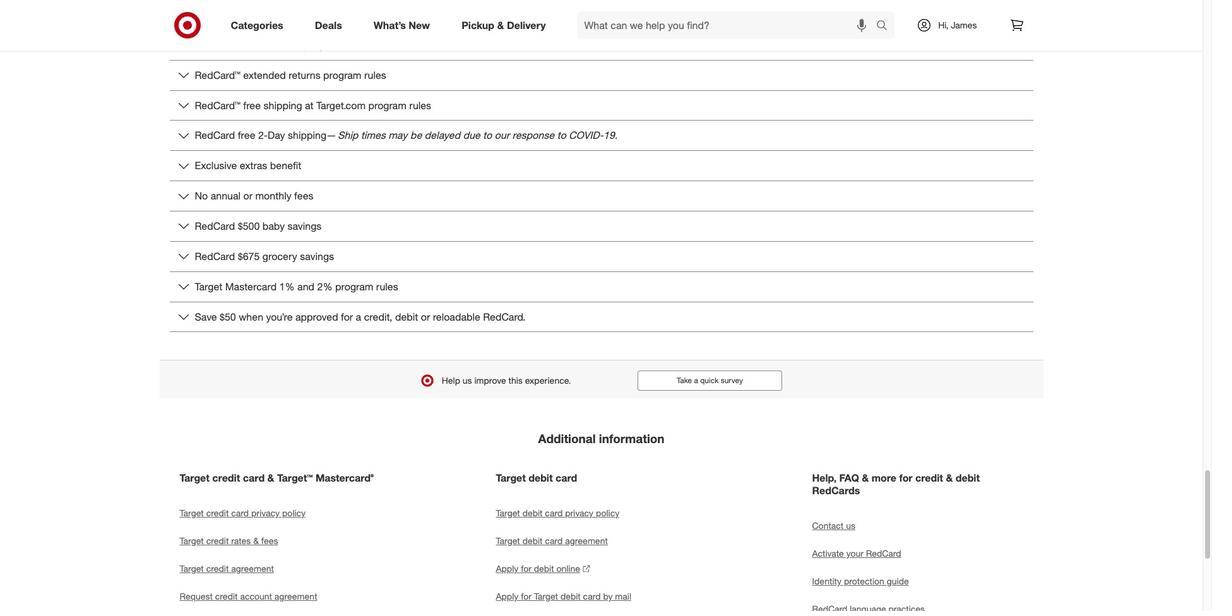 Task type: vqa. For each thing, say whether or not it's contained in the screenshot.
the bottommost Pan
no



Task type: locate. For each thing, give the bounding box(es) containing it.
2 apply from the top
[[496, 591, 519, 602]]

guide
[[887, 576, 909, 587]]

annual
[[211, 190, 241, 202]]

no annual or monthly fees
[[195, 190, 314, 202]]

1 to from the left
[[483, 129, 492, 142]]

redcard down annual
[[195, 220, 235, 232]]

mastercard
[[225, 280, 277, 293]]

savings inside redcard $500 baby savings dropdown button
[[288, 220, 322, 232]]

search
[[871, 20, 902, 33]]

0 vertical spatial free
[[243, 99, 261, 112]]

a inside dropdown button
[[356, 310, 361, 323]]

and
[[298, 280, 315, 293]]

fees right rates
[[261, 536, 278, 546]]

policy for credit
[[282, 508, 306, 519]]

us right contact
[[846, 521, 856, 531]]

privacy up target debit card agreement link
[[565, 508, 594, 519]]

agreement up account
[[231, 563, 274, 574]]

redcard™ extended returns program rules
[[195, 69, 386, 81]]

fees inside dropdown button
[[294, 190, 314, 202]]

$675
[[238, 250, 260, 263]]

target for target credit rates & fees
[[180, 536, 204, 546]]

savings for redcard $500 baby savings
[[288, 220, 322, 232]]

card up target debit card privacy policy
[[556, 472, 578, 485]]

privacy
[[251, 508, 280, 519], [565, 508, 594, 519]]

target for target credit agreement
[[180, 563, 204, 574]]

$50
[[220, 310, 236, 323]]

1 vertical spatial free
[[238, 129, 255, 142]]

help us improve this experience.
[[442, 375, 571, 386]]

1 horizontal spatial or
[[421, 310, 430, 323]]

redcard left $675
[[195, 250, 235, 263]]

to
[[483, 129, 492, 142], [557, 129, 566, 142]]

baby
[[263, 220, 285, 232]]

credit left rates
[[206, 536, 229, 546]]

& right faq
[[862, 472, 869, 485]]

target credit agreement link
[[180, 555, 391, 583]]

to left "covid-"
[[557, 129, 566, 142]]

1 vertical spatial savings
[[300, 250, 334, 263]]

program up may
[[369, 99, 407, 112]]

0 horizontal spatial fees
[[261, 536, 278, 546]]

card up target credit card privacy policy
[[243, 472, 265, 485]]

day
[[268, 129, 285, 142]]

target for target debit card privacy policy
[[496, 508, 520, 519]]

extras
[[240, 159, 267, 172]]

agreement for card
[[565, 536, 608, 546]]

redcard™ down 5%
[[195, 69, 241, 81]]

for right more
[[900, 472, 913, 485]]

apply down apply for debit online
[[496, 591, 519, 602]]

2 vertical spatial agreement
[[275, 591, 317, 602]]

free up 2-
[[243, 99, 261, 112]]

deals link
[[304, 11, 358, 39]]

1 vertical spatial us
[[846, 521, 856, 531]]

agreement
[[565, 536, 608, 546], [231, 563, 274, 574], [275, 591, 317, 602]]

policy
[[282, 508, 306, 519], [596, 508, 620, 519]]

card for target debit card agreement
[[545, 536, 563, 546]]

0 vertical spatial shipping
[[264, 99, 302, 112]]

for right approved
[[341, 310, 353, 323]]

target up target credit rates & fees
[[180, 508, 204, 519]]

card down target debit card privacy policy
[[545, 536, 563, 546]]

james
[[952, 20, 977, 30]]

1 vertical spatial fees
[[261, 536, 278, 546]]

1 vertical spatial a
[[694, 376, 699, 386]]

1 horizontal spatial fees
[[294, 190, 314, 202]]

shipping
[[264, 99, 302, 112], [288, 129, 327, 142]]

1 horizontal spatial us
[[846, 521, 856, 531]]

policy up target debit card agreement link
[[596, 508, 620, 519]]

redcard right your
[[866, 548, 902, 559]]

&
[[607, 2, 615, 17], [497, 19, 504, 31], [268, 472, 275, 485], [862, 472, 869, 485], [946, 472, 953, 485], [253, 536, 259, 546]]

debit inside dropdown button
[[395, 310, 418, 323]]

target up target credit agreement
[[180, 536, 204, 546]]

0 vertical spatial apply
[[496, 563, 519, 574]]

credit inside help, faq & more for credit & debit redcards
[[916, 472, 944, 485]]

1 vertical spatial or
[[421, 310, 430, 323]]

1 policy from the left
[[282, 508, 306, 519]]

—
[[327, 129, 335, 142]]

0 horizontal spatial policy
[[282, 508, 306, 519]]

target up save
[[195, 280, 222, 293]]

for inside dropdown button
[[341, 310, 353, 323]]

savings right baby
[[288, 220, 322, 232]]

free inside redcard™ free shipping at target.com program rules 'dropdown button'
[[243, 99, 261, 112]]

debit inside help, faq & more for credit & debit redcards
[[956, 472, 980, 485]]

0 vertical spatial a
[[356, 310, 361, 323]]

credit down target credit rates & fees
[[206, 563, 229, 574]]

us right help
[[463, 375, 472, 386]]

quick
[[701, 376, 719, 386]]

redcard inside dropdown button
[[195, 220, 235, 232]]

free for redcard
[[238, 129, 255, 142]]

1 horizontal spatial privacy
[[565, 508, 594, 519]]

program up 5% redcard™ discount program rules dropdown button
[[619, 2, 668, 17]]

target up the request
[[180, 563, 204, 574]]

0 horizontal spatial a
[[356, 310, 361, 323]]

no
[[195, 190, 208, 202]]

account
[[240, 591, 272, 602]]

or left the reloadable
[[421, 310, 430, 323]]

improve
[[475, 375, 506, 386]]

rules
[[671, 2, 699, 17], [344, 38, 366, 51], [364, 69, 386, 81], [409, 99, 431, 112], [376, 280, 398, 293]]

1 horizontal spatial policy
[[596, 508, 620, 519]]

target credit card privacy policy
[[180, 508, 306, 519]]

2-
[[258, 129, 268, 142]]

grocery
[[263, 250, 297, 263]]

redcard for redcard benefits & program rules
[[504, 2, 555, 17]]

be
[[410, 129, 422, 142]]

policy up target credit rates & fees link
[[282, 508, 306, 519]]

categories
[[231, 19, 283, 31]]

redcard inside dropdown button
[[195, 250, 235, 263]]

pickup
[[462, 19, 495, 31]]

a inside button
[[694, 376, 699, 386]]

target down apply for debit online
[[534, 591, 558, 602]]

card
[[243, 472, 265, 485], [556, 472, 578, 485], [231, 508, 249, 519], [545, 508, 563, 519], [545, 536, 563, 546], [583, 591, 601, 602]]

credit down target credit agreement
[[215, 591, 238, 602]]

card for target debit card privacy policy
[[545, 508, 563, 519]]

target credit agreement
[[180, 563, 274, 574]]

target down target debit card
[[496, 508, 520, 519]]

fees right monthly
[[294, 190, 314, 202]]

1 vertical spatial redcard™
[[195, 69, 241, 81]]

identity
[[813, 576, 842, 587]]

target debit card privacy policy
[[496, 508, 620, 519]]

shipping inside 'dropdown button'
[[264, 99, 302, 112]]

your
[[847, 548, 864, 559]]

target inside dropdown button
[[195, 280, 222, 293]]

exclusive
[[195, 159, 237, 172]]

identity protection guide
[[813, 576, 909, 587]]

0 vertical spatial savings
[[288, 220, 322, 232]]

us
[[463, 375, 472, 386], [846, 521, 856, 531]]

0 horizontal spatial to
[[483, 129, 492, 142]]

apply for debit online link
[[496, 555, 707, 583]]

or inside dropdown button
[[243, 190, 253, 202]]

faq
[[840, 472, 860, 485]]

you're
[[266, 310, 293, 323]]

0 vertical spatial us
[[463, 375, 472, 386]]

rules for redcard™ extended returns program rules
[[364, 69, 386, 81]]

redcard™ down categories
[[213, 38, 259, 51]]

privacy for credit
[[251, 508, 280, 519]]

agreement for account
[[275, 591, 317, 602]]

2 policy from the left
[[596, 508, 620, 519]]

1 horizontal spatial to
[[557, 129, 566, 142]]

apply for apply for debit online
[[496, 563, 519, 574]]

what's new
[[374, 19, 430, 31]]

& right pickup
[[497, 19, 504, 31]]

shipping left at
[[264, 99, 302, 112]]

1 vertical spatial apply
[[496, 591, 519, 602]]

credit up target credit rates & fees
[[206, 508, 229, 519]]

agreement down target debit card privacy policy link
[[565, 536, 608, 546]]

returns
[[289, 69, 321, 81]]

savings up 2%
[[300, 250, 334, 263]]

redcard up exclusive
[[195, 129, 235, 142]]

card up target debit card agreement
[[545, 508, 563, 519]]

2 vertical spatial redcard™
[[195, 99, 241, 112]]

for inside help, faq & more for credit & debit redcards
[[900, 472, 913, 485]]

target up target debit card privacy policy
[[496, 472, 526, 485]]

redcard benefits & program rules
[[504, 2, 699, 17]]

online
[[557, 563, 580, 574]]

target mastercard 1% and 2% program rules button
[[170, 272, 1034, 302]]

0 vertical spatial fees
[[294, 190, 314, 202]]

target credit card & target™ mastercard®
[[180, 472, 374, 485]]

target up apply for debit online
[[496, 536, 520, 546]]

credit right more
[[916, 472, 944, 485]]

redcard
[[504, 2, 555, 17], [195, 129, 235, 142], [195, 220, 235, 232], [195, 250, 235, 263], [866, 548, 902, 559]]

1 privacy from the left
[[251, 508, 280, 519]]

agreement down the target credit agreement link
[[275, 591, 317, 602]]

savings
[[288, 220, 322, 232], [300, 250, 334, 263]]

for
[[341, 310, 353, 323], [900, 472, 913, 485], [521, 563, 532, 574], [521, 591, 532, 602]]

program inside 'dropdown button'
[[369, 99, 407, 112]]

a right take
[[694, 376, 699, 386]]

a left credit,
[[356, 310, 361, 323]]

debit
[[395, 310, 418, 323], [529, 472, 553, 485], [956, 472, 980, 485], [523, 508, 543, 519], [523, 536, 543, 546], [534, 563, 554, 574], [561, 591, 581, 602]]

for down target debit card agreement
[[521, 563, 532, 574]]

0 vertical spatial or
[[243, 190, 253, 202]]

shipping down at
[[288, 129, 327, 142]]

pickup & delivery
[[462, 19, 546, 31]]

us for help
[[463, 375, 472, 386]]

0 horizontal spatial us
[[463, 375, 472, 386]]

activate your redcard
[[813, 548, 902, 559]]

benefits
[[558, 2, 604, 17]]

by
[[603, 591, 613, 602]]

approved
[[296, 310, 338, 323]]

credit for target credit card & target™ mastercard®
[[212, 472, 240, 485]]

redcard up delivery
[[504, 2, 555, 17]]

program down deals
[[303, 38, 341, 51]]

to left our
[[483, 129, 492, 142]]

savings inside redcard $675 grocery savings dropdown button
[[300, 250, 334, 263]]

redcard for redcard free 2-day shipping — ship times may be delayed due to our response to covid-19.
[[195, 129, 235, 142]]

redcard inside "link"
[[866, 548, 902, 559]]

redcard $500 baby savings
[[195, 220, 322, 232]]

save
[[195, 310, 217, 323]]

privacy up target credit rates & fees link
[[251, 508, 280, 519]]

redcard™ up exclusive
[[195, 99, 241, 112]]

program
[[619, 2, 668, 17], [303, 38, 341, 51], [323, 69, 362, 81], [369, 99, 407, 112], [335, 280, 374, 293]]

1 horizontal spatial a
[[694, 376, 699, 386]]

or right annual
[[243, 190, 253, 202]]

apply down target debit card agreement
[[496, 563, 519, 574]]

card up rates
[[231, 508, 249, 519]]

target up target credit card privacy policy
[[180, 472, 210, 485]]

program up the target.com
[[323, 69, 362, 81]]

rules inside 'dropdown button'
[[409, 99, 431, 112]]

0 vertical spatial agreement
[[565, 536, 608, 546]]

1 apply from the top
[[496, 563, 519, 574]]

credit up target credit card privacy policy
[[212, 472, 240, 485]]

credit
[[212, 472, 240, 485], [916, 472, 944, 485], [206, 508, 229, 519], [206, 536, 229, 546], [206, 563, 229, 574], [215, 591, 238, 602]]

benefit
[[270, 159, 301, 172]]

2 privacy from the left
[[565, 508, 594, 519]]

help
[[442, 375, 460, 386]]

redcard for redcard $500 baby savings
[[195, 220, 235, 232]]

target debit card
[[496, 472, 578, 485]]

0 horizontal spatial or
[[243, 190, 253, 202]]

redcard™ inside 'dropdown button'
[[195, 99, 241, 112]]

& right benefits
[[607, 2, 615, 17]]

request credit account agreement
[[180, 591, 317, 602]]

free left 2-
[[238, 129, 255, 142]]

card for target debit card
[[556, 472, 578, 485]]

times
[[361, 129, 386, 142]]

0 horizontal spatial privacy
[[251, 508, 280, 519]]



Task type: describe. For each thing, give the bounding box(es) containing it.
0 vertical spatial redcard™
[[213, 38, 259, 51]]

delivery
[[507, 19, 546, 31]]

target credit rates & fees link
[[180, 527, 391, 555]]

& inside "link"
[[497, 19, 504, 31]]

program for &
[[619, 2, 668, 17]]

covid-
[[569, 129, 604, 142]]

redcard™ free shipping at target.com program rules
[[195, 99, 431, 112]]

redcard™ free shipping at target.com program rules button
[[170, 91, 1034, 120]]

free for redcard™
[[243, 99, 261, 112]]

fees for no annual or monthly fees
[[294, 190, 314, 202]]

19.
[[604, 129, 618, 142]]

what's
[[374, 19, 406, 31]]

apply for debit online
[[496, 563, 580, 574]]

mail
[[615, 591, 632, 602]]

what's new link
[[363, 11, 446, 39]]

exclusive extras benefit button
[[170, 151, 1034, 181]]

1 vertical spatial agreement
[[231, 563, 274, 574]]

pickup & delivery link
[[451, 11, 562, 39]]

credit for request credit account agreement
[[215, 591, 238, 602]]

redcard™ for extended
[[195, 69, 241, 81]]

redcard for redcard $675 grocery savings
[[195, 250, 235, 263]]

target™
[[277, 472, 313, 485]]

program for returns
[[323, 69, 362, 81]]

2 to from the left
[[557, 129, 566, 142]]

take a quick survey button
[[638, 371, 783, 391]]

request
[[180, 591, 213, 602]]

mastercard®
[[316, 472, 374, 485]]

apply for target debit card by mail
[[496, 591, 632, 602]]

card for target credit card privacy policy
[[231, 508, 249, 519]]

identity protection guide link
[[813, 568, 1024, 596]]

ship
[[338, 129, 358, 142]]

contact us
[[813, 521, 856, 531]]

1 vertical spatial shipping
[[288, 129, 327, 142]]

protection
[[844, 576, 885, 587]]

save $50 when you're approved for a credit, debit or reloadable redcard. button
[[170, 302, 1034, 332]]

target for target credit card privacy policy
[[180, 508, 204, 519]]

fees for target credit rates & fees
[[261, 536, 278, 546]]

5%
[[195, 38, 210, 51]]

rules for 5% redcard™ discount program rules
[[344, 38, 366, 51]]

experience.
[[525, 375, 571, 386]]

redcard $675 grocery savings
[[195, 250, 334, 263]]

exclusive extras benefit
[[195, 159, 301, 172]]

save $50 when you're approved for a credit, debit or reloadable redcard.
[[195, 310, 526, 323]]

What can we help you find? suggestions appear below search field
[[577, 11, 880, 39]]

hi,
[[939, 20, 949, 30]]

or inside dropdown button
[[421, 310, 430, 323]]

apply for apply for target debit card by mail
[[496, 591, 519, 602]]

card for target credit card & target™ mastercard®
[[243, 472, 265, 485]]

redcard.
[[483, 310, 526, 323]]

privacy for debit
[[565, 508, 594, 519]]

delayed
[[425, 129, 460, 142]]

may
[[389, 129, 408, 142]]

savings for redcard $675 grocery savings
[[300, 250, 334, 263]]

policy for debit
[[596, 508, 620, 519]]

hi, james
[[939, 20, 977, 30]]

target debit card privacy policy link
[[496, 500, 707, 527]]

target debit card agreement link
[[496, 527, 707, 555]]

apply for target debit card by mail link
[[496, 583, 707, 611]]

survey
[[721, 376, 743, 386]]

& right rates
[[253, 536, 259, 546]]

credit for target credit agreement
[[206, 563, 229, 574]]

& left target™
[[268, 472, 275, 485]]

additional
[[538, 432, 596, 446]]

target for target mastercard 1% and 2% program rules
[[195, 280, 222, 293]]

target.com
[[316, 99, 366, 112]]

this
[[509, 375, 523, 386]]

activate your redcard link
[[813, 540, 1024, 568]]

more
[[872, 472, 897, 485]]

credit for target credit rates & fees
[[206, 536, 229, 546]]

card left by
[[583, 591, 601, 602]]

categories link
[[220, 11, 299, 39]]

monthly
[[255, 190, 292, 202]]

$500
[[238, 220, 260, 232]]

target debit card agreement
[[496, 536, 608, 546]]

additional information
[[538, 432, 665, 446]]

program for discount
[[303, 38, 341, 51]]

redcard $675 grocery savings button
[[170, 242, 1034, 271]]

no annual or monthly fees button
[[170, 181, 1034, 211]]

redcards
[[813, 485, 861, 497]]

target for target credit card & target™ mastercard®
[[180, 472, 210, 485]]

take a quick survey
[[677, 376, 743, 386]]

reloadable
[[433, 310, 481, 323]]

search button
[[871, 11, 902, 42]]

redcard™ for free
[[195, 99, 241, 112]]

activate
[[813, 548, 844, 559]]

deals
[[315, 19, 342, 31]]

1%
[[280, 280, 295, 293]]

due
[[463, 129, 480, 142]]

& up contact us link
[[946, 472, 953, 485]]

redcard free 2-day shipping — ship times may be delayed due to our response to covid-19.
[[195, 129, 618, 142]]

target credit rates & fees
[[180, 536, 278, 546]]

help, faq & more for credit & debit redcards
[[813, 472, 980, 497]]

credit for target credit card privacy policy
[[206, 508, 229, 519]]

redcard $500 baby savings button
[[170, 212, 1034, 241]]

target for target debit card agreement
[[496, 536, 520, 546]]

for down apply for debit online
[[521, 591, 532, 602]]

help,
[[813, 472, 837, 485]]

request credit account agreement link
[[180, 583, 391, 611]]

5% redcard™ discount program rules button
[[170, 30, 1034, 60]]

2%
[[317, 280, 333, 293]]

discount
[[261, 38, 300, 51]]

target for target debit card
[[496, 472, 526, 485]]

rules for redcard benefits & program rules
[[671, 2, 699, 17]]

us for contact
[[846, 521, 856, 531]]

program right 2%
[[335, 280, 374, 293]]

take
[[677, 376, 692, 386]]



